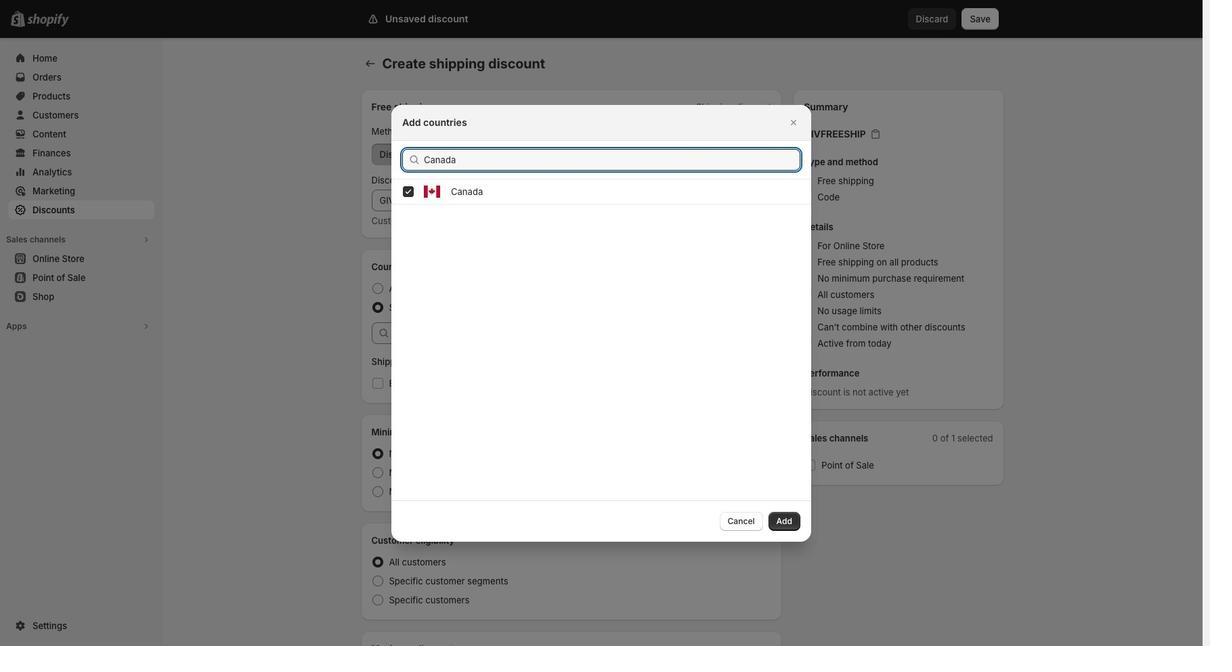 Task type: locate. For each thing, give the bounding box(es) containing it.
dialog
[[0, 105, 1203, 542]]

Search countries text field
[[424, 149, 801, 170]]

shopify image
[[27, 14, 69, 27]]



Task type: vqa. For each thing, say whether or not it's contained in the screenshot.
Shopify image
yes



